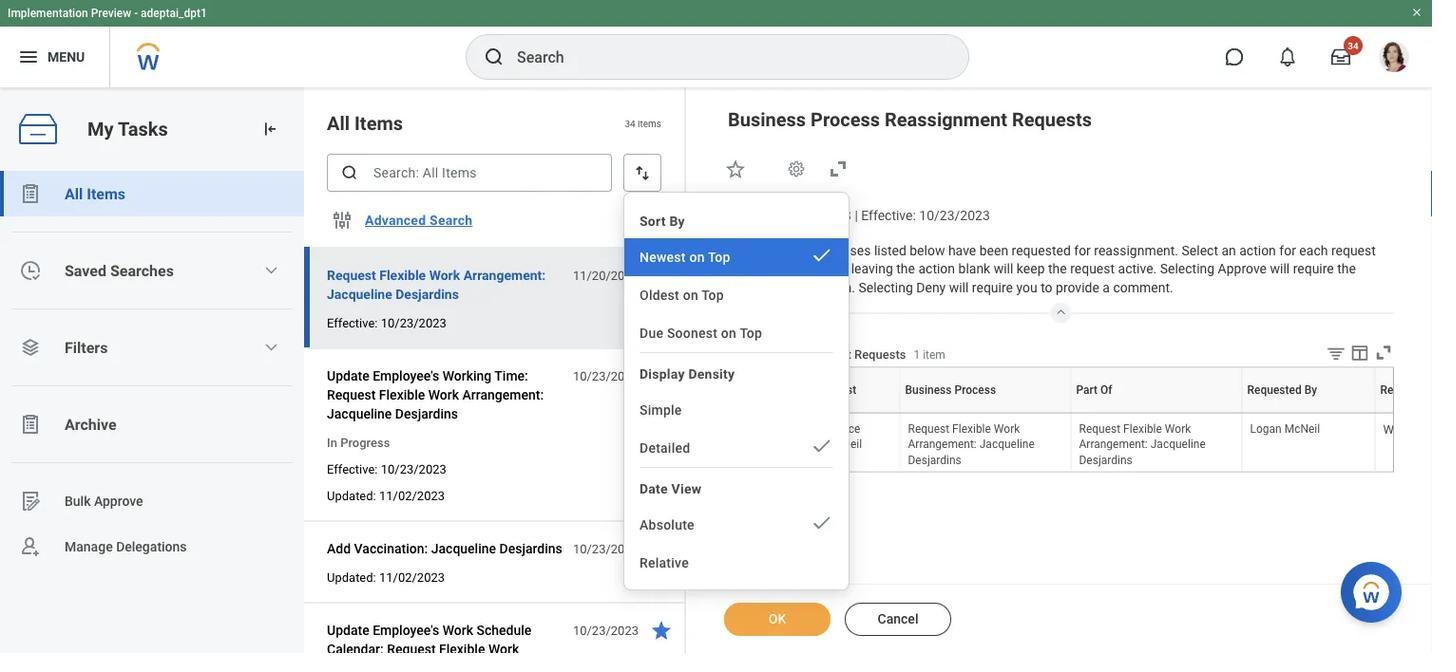 Task type: describe. For each thing, give the bounding box(es) containing it.
work down "search"
[[429, 268, 460, 283]]

perspective image
[[19, 336, 42, 359]]

1 horizontal spatial 11/20/2023
[[781, 208, 851, 224]]

0 vertical spatial to
[[783, 261, 795, 277]]

density
[[688, 366, 735, 382]]

noah
[[799, 423, 826, 436]]

1 horizontal spatial action
[[1239, 243, 1276, 258]]

adeptai_dpt1
[[141, 7, 207, 20]]

advanced
[[365, 213, 426, 228]]

items
[[638, 118, 661, 129]]

reassign to noah pierce request by logan mcneil
[[736, 423, 862, 451]]

arrangement: down "search"
[[463, 268, 546, 283]]

newest on top button
[[624, 239, 849, 277]]

process for business process part of requested by
[[985, 413, 989, 414]]

business process button
[[981, 413, 990, 414]]

deny
[[916, 280, 946, 295]]

0 vertical spatial mcneil
[[1284, 423, 1320, 436]]

item
[[923, 349, 945, 362]]

1
[[914, 349, 920, 362]]

0 horizontal spatial will
[[949, 280, 969, 295]]

my tasks
[[87, 118, 168, 140]]

1 horizontal spatial requests
[[1012, 108, 1092, 131]]

have
[[948, 243, 976, 258]]

sort image
[[633, 163, 652, 182]]

items inside item list element
[[355, 112, 403, 134]]

0 horizontal spatial action
[[918, 261, 955, 277]]

archive button
[[0, 402, 304, 448]]

vaccination:
[[354, 541, 428, 557]]

2 request flexible work arrangement: jacqueline desjardins element from the left
[[1079, 419, 1206, 466]]

business for business process
[[905, 384, 952, 397]]

desjardins down business process
[[908, 453, 961, 466]]

desjardins inside update employee's working time: request flexible work arrangement: jacqueline desjardins
[[395, 406, 458, 422]]

1 horizontal spatial request flexible work arrangement: jacqueline desjardins
[[908, 423, 1035, 466]]

jacqueline down the configure image
[[327, 287, 392, 302]]

1 vertical spatial requested
[[1305, 413, 1310, 414]]

2 horizontal spatial request flexible work arrangement: jacqueline desjardins
[[1079, 423, 1206, 466]]

process for business process reassignment requests
[[811, 108, 880, 131]]

active.
[[1118, 261, 1157, 277]]

to inside the reassign to noah pierce request by logan mcneil
[[786, 423, 796, 436]]

advanced search button
[[357, 201, 480, 239]]

workload
[[1383, 422, 1432, 436]]

on for newest
[[689, 249, 705, 265]]

2 effective: 10/23/2023 from the top
[[327, 462, 446, 477]]

gear image
[[787, 160, 806, 179]]

on inside button
[[721, 325, 737, 341]]

by for requested by
[[1305, 384, 1317, 397]]

2 the from the left
[[1048, 261, 1067, 277]]

transformation import image
[[260, 120, 279, 139]]

update employee's work schedule calendar: request flexible wor button
[[327, 620, 563, 654]]

request down part of
[[1079, 423, 1121, 436]]

click to view/edit grid preferences image
[[1349, 343, 1370, 364]]

due soonest on top button
[[624, 315, 849, 353]]

update employee's working time: request flexible work arrangement: jacqueline desjardins button
[[327, 365, 563, 426]]

reassignment.
[[1094, 243, 1178, 258]]

progress
[[340, 436, 390, 450]]

1 horizontal spatial will
[[994, 261, 1013, 277]]

manage delegations link
[[0, 525, 304, 570]]

relative
[[640, 555, 689, 571]]

request down the configure image
[[327, 268, 376, 283]]

the business processes listed below have been requested for reassignment. select an action for each request you wish to process, leaving the action blank will keep the request active. selecting approve will require the selection of a person. selecting deny will require you to provide a comment.
[[728, 243, 1379, 295]]

comment.
[[1113, 280, 1173, 295]]

oldest
[[640, 287, 679, 303]]

update for update employee's working time: request flexible work arrangement: jacqueline desjardins
[[327, 368, 369, 384]]

1 vertical spatial to
[[1041, 280, 1053, 295]]

1 vertical spatial effective:
[[327, 316, 378, 330]]

logan mcneil
[[1250, 423, 1320, 436]]

business
[[754, 243, 807, 258]]

arrangement: down business process
[[908, 438, 977, 451]]

1 vertical spatial requests
[[854, 348, 906, 362]]

menu
[[48, 49, 85, 65]]

1 vertical spatial reassignment
[[772, 348, 851, 362]]

menu containing sort by
[[624, 201, 849, 583]]

approve inside my tasks element
[[94, 494, 143, 509]]

34 for 34
[[1348, 40, 1359, 51]]

schedule
[[477, 623, 532, 639]]

0 horizontal spatial of
[[1101, 384, 1112, 397]]

fullscreen image
[[827, 158, 850, 181]]

select to filter grid data image
[[1326, 344, 1347, 364]]

search image inside item list element
[[340, 163, 359, 182]]

2 vertical spatial effective:
[[327, 462, 378, 477]]

1 for from the left
[[1074, 243, 1091, 258]]

1 horizontal spatial part
[[1155, 413, 1156, 414]]

of
[[785, 280, 797, 295]]

created: 11/20/2023 | effective: 10/23/2023
[[728, 208, 990, 224]]

close environment banner image
[[1411, 7, 1423, 18]]

items inside button
[[87, 185, 125, 203]]

1 effective: 10/23/2023 from the top
[[327, 316, 446, 330]]

flexible down business process part of requested by
[[1123, 423, 1162, 436]]

top for newest on top
[[708, 249, 730, 265]]

in progress
[[327, 436, 390, 450]]

1 horizontal spatial you
[[1016, 280, 1037, 295]]

chevron up image
[[1050, 303, 1072, 318]]

process,
[[798, 261, 848, 277]]

relative button
[[624, 545, 849, 583]]

working
[[443, 368, 492, 384]]

archive
[[65, 416, 117, 434]]

manage delegations
[[65, 539, 187, 555]]

manage
[[65, 539, 113, 555]]

business process part of requested by
[[981, 413, 1311, 414]]

star image up created:
[[724, 158, 747, 181]]

Search: All Items text field
[[327, 154, 612, 192]]

searches
[[110, 262, 174, 280]]

justify image
[[17, 46, 40, 68]]

jacqueline inside update employee's working time: request flexible work arrangement: jacqueline desjardins
[[327, 406, 392, 422]]

leaving
[[851, 261, 893, 277]]

request flexible work arrangement: jacqueline desjardins button
[[327, 264, 563, 306]]

reassign
[[736, 423, 783, 436]]

cancel button
[[845, 603, 951, 637]]

part of
[[1076, 384, 1112, 397]]

current reassignment requests 1 item
[[728, 348, 945, 362]]

implementation preview -   adeptai_dpt1
[[8, 7, 207, 20]]

simple button
[[624, 392, 849, 430]]

row element containing workload
[[729, 415, 1432, 472]]

the
[[728, 243, 750, 258]]

1 horizontal spatial require
[[1293, 261, 1334, 277]]

processes
[[810, 243, 871, 258]]

oldest on top
[[640, 287, 724, 303]]

1 vertical spatial selecting
[[859, 280, 913, 295]]

business process
[[905, 384, 996, 397]]

-
[[134, 7, 138, 20]]

saved
[[65, 262, 106, 280]]

tasks
[[118, 118, 168, 140]]

provide
[[1056, 280, 1099, 295]]

jacqueline down business process button
[[980, 438, 1035, 451]]

1 request flexible work arrangement: jacqueline desjardins element from the left
[[908, 419, 1035, 466]]

star image for update employee's working time: request flexible work arrangement: jacqueline desjardins
[[650, 365, 673, 388]]

2 11/02/2023 from the top
[[379, 571, 445, 585]]

business for business process reassignment requests
[[728, 108, 806, 131]]

configure image
[[331, 209, 354, 232]]

filters
[[65, 339, 108, 357]]

clock check image
[[19, 259, 42, 282]]

ok
[[769, 612, 786, 628]]

approve inside the business processes listed below have been requested for reassignment. select an action for each request you wish to process, leaving the action blank will keep the request active. selecting approve will require the selection of a person. selecting deny will require you to provide a comment.
[[1218, 261, 1267, 277]]

filters button
[[0, 325, 304, 371]]

1 vertical spatial request
[[1070, 261, 1115, 277]]

2 horizontal spatial will
[[1270, 261, 1290, 277]]

work down business process
[[994, 423, 1020, 436]]

work inside update employee's work schedule calendar: request flexible wor
[[443, 623, 473, 639]]

select
[[1182, 243, 1218, 258]]

soonest
[[667, 325, 718, 341]]

check image for absolute
[[811, 512, 833, 535]]

advanced search
[[365, 213, 473, 228]]

all inside button
[[65, 185, 83, 203]]

logan mcneil element
[[1250, 419, 1320, 436]]

check image
[[811, 435, 833, 458]]

1 vertical spatial require
[[972, 280, 1013, 295]]

1 a from the left
[[800, 280, 808, 295]]

business process reassignment requests
[[728, 108, 1092, 131]]

requested by
[[1247, 384, 1317, 397]]

date view
[[640, 481, 702, 497]]

request inside update employee's working time: request flexible work arrangement: jacqueline desjardins
[[327, 387, 376, 403]]



Task type: locate. For each thing, give the bounding box(es) containing it.
2 for from the left
[[1279, 243, 1296, 258]]

on for oldest
[[683, 287, 698, 303]]

row element down part of
[[729, 415, 1432, 472]]

to up by
[[786, 423, 796, 436]]

mcneil down the pierce
[[826, 438, 862, 451]]

jacqueline
[[327, 287, 392, 302], [327, 406, 392, 422], [980, 438, 1035, 451], [1151, 438, 1206, 451], [431, 541, 496, 557]]

been
[[979, 243, 1008, 258]]

all items button
[[0, 171, 304, 217]]

1 vertical spatial approve
[[94, 494, 143, 509]]

Search Workday  search field
[[517, 36, 929, 78]]

update inside update employee's work schedule calendar: request flexible wor
[[327, 623, 369, 639]]

require
[[1293, 261, 1334, 277], [972, 280, 1013, 295]]

2 vertical spatial reassignment
[[739, 384, 812, 397]]

1 horizontal spatial for
[[1279, 243, 1296, 258]]

0 vertical spatial effective:
[[861, 208, 916, 224]]

work
[[429, 268, 460, 283], [428, 387, 459, 403], [994, 423, 1020, 436], [1165, 423, 1191, 436], [443, 623, 473, 639]]

approve down an
[[1218, 261, 1267, 277]]

wish
[[752, 261, 780, 277]]

clipboard image
[[19, 182, 42, 205], [19, 413, 42, 436]]

flexible inside update employee's work schedule calendar: request flexible wor
[[439, 642, 485, 654]]

1 vertical spatial top
[[702, 287, 724, 303]]

update up in progress
[[327, 368, 369, 384]]

each
[[1299, 243, 1328, 258]]

request right calendar:
[[387, 642, 436, 654]]

0 horizontal spatial you
[[728, 261, 749, 277]]

chevron down image for saved searches
[[264, 263, 279, 278]]

0 vertical spatial action
[[1239, 243, 1276, 258]]

0 vertical spatial part
[[1076, 384, 1098, 397]]

0 horizontal spatial business
[[728, 108, 806, 131]]

request flexible work arrangement: jacqueline desjardins inside button
[[327, 268, 546, 302]]

top
[[708, 249, 730, 265], [702, 287, 724, 303], [740, 325, 762, 341]]

0 vertical spatial logan
[[1250, 423, 1282, 436]]

1 horizontal spatial selecting
[[1160, 261, 1215, 277]]

2 column header from the left
[[1375, 414, 1432, 415]]

updated: down add
[[327, 571, 376, 585]]

2 vertical spatial on
[[721, 325, 737, 341]]

34 for 34 items
[[625, 118, 635, 129]]

mcneil inside the reassign to noah pierce request by logan mcneil
[[826, 438, 862, 451]]

star image down relative
[[650, 620, 673, 642]]

reassignment
[[885, 108, 1007, 131], [772, 348, 851, 362], [739, 384, 812, 397]]

search image inside the "menu" banner
[[483, 46, 506, 68]]

1 vertical spatial search image
[[340, 163, 359, 182]]

on right "newest"
[[689, 249, 705, 265]]

newest
[[640, 249, 686, 265]]

0 vertical spatial 11/20/2023
[[781, 208, 851, 224]]

display density
[[640, 366, 735, 382]]

selecting down "select"
[[1160, 261, 1215, 277]]

the down requested
[[1048, 261, 1067, 277]]

1 clipboard image from the top
[[19, 182, 42, 205]]

0 horizontal spatial request flexible work arrangement: jacqueline desjardins
[[327, 268, 546, 302]]

list
[[0, 171, 304, 570]]

effective: 10/23/2023 down 'request flexible work arrangement: jacqueline desjardins' button
[[327, 316, 446, 330]]

top for oldest on top
[[702, 287, 724, 303]]

0 horizontal spatial 11/20/2023
[[573, 268, 639, 283]]

work inside update employee's working time: request flexible work arrangement: jacqueline desjardins
[[428, 387, 459, 403]]

business down business process
[[981, 413, 985, 414]]

my
[[87, 118, 114, 140]]

star image up oldest
[[650, 264, 673, 287]]

business up 'gear' image
[[728, 108, 806, 131]]

row element containing reassignment request
[[729, 368, 1432, 413]]

star image up simple
[[650, 365, 673, 388]]

chevron down image
[[264, 263, 279, 278], [264, 340, 279, 355]]

rename image
[[19, 490, 42, 513]]

11/02/2023 up vaccination:
[[379, 489, 445, 503]]

menu
[[624, 201, 849, 583]]

1 update from the top
[[327, 368, 369, 384]]

my tasks element
[[0, 87, 304, 654]]

desjardins up schedule at the bottom of the page
[[499, 541, 562, 557]]

clipboard image for all items
[[19, 182, 42, 205]]

1 the from the left
[[896, 261, 915, 277]]

0 horizontal spatial search image
[[340, 163, 359, 182]]

desjardins down advanced search
[[396, 287, 459, 302]]

update employee's working time: request flexible work arrangement: jacqueline desjardins
[[327, 368, 544, 422]]

2 vertical spatial process
[[985, 413, 989, 414]]

1 vertical spatial of
[[1157, 413, 1158, 414]]

clipboard image up clock check image
[[19, 182, 42, 205]]

1 vertical spatial action
[[918, 261, 955, 277]]

effective: 10/23/2023 down progress
[[327, 462, 446, 477]]

employee's inside update employee's work schedule calendar: request flexible wor
[[373, 623, 439, 639]]

ok button
[[724, 603, 831, 637]]

a
[[800, 280, 808, 295], [1103, 280, 1110, 295]]

a right provide
[[1103, 280, 1110, 295]]

1 horizontal spatial request flexible work arrangement: jacqueline desjardins element
[[1079, 419, 1206, 466]]

0 horizontal spatial 34
[[625, 118, 635, 129]]

logan down the noah
[[792, 438, 824, 451]]

preview
[[91, 7, 131, 20]]

current
[[728, 348, 769, 362]]

add vaccination: jacqueline desjardins
[[327, 541, 562, 557]]

process down business process
[[985, 413, 989, 414]]

employee's for request
[[373, 623, 439, 639]]

clipboard image left archive
[[19, 413, 42, 436]]

0 vertical spatial chevron down image
[[264, 263, 279, 278]]

request up provide
[[1070, 261, 1115, 277]]

star image
[[724, 158, 747, 181], [650, 264, 673, 287], [650, 365, 673, 388], [650, 538, 673, 561], [650, 620, 673, 642]]

action up deny
[[918, 261, 955, 277]]

work down business process part of requested by
[[1165, 423, 1191, 436]]

check image up person.
[[811, 244, 833, 267]]

request inside the reassign to noah pierce request by logan mcneil
[[736, 438, 775, 451]]

business
[[728, 108, 806, 131], [905, 384, 952, 397], [981, 413, 985, 414]]

0 vertical spatial updated: 11/02/2023
[[327, 489, 445, 503]]

flexible down business process button
[[952, 423, 991, 436]]

part
[[1076, 384, 1098, 397], [1155, 413, 1156, 414]]

detailed button
[[624, 430, 849, 468]]

pierce
[[829, 423, 860, 436]]

star image for request flexible work arrangement: jacqueline desjardins
[[650, 264, 673, 287]]

0 vertical spatial selecting
[[1160, 261, 1215, 277]]

business inside row element
[[905, 384, 952, 397]]

0 horizontal spatial a
[[800, 280, 808, 295]]

simple
[[640, 402, 682, 418]]

0 horizontal spatial all
[[65, 185, 83, 203]]

process up fullscreen image
[[811, 108, 880, 131]]

request down business process
[[908, 423, 949, 436]]

list containing all items
[[0, 171, 304, 570]]

part of button
[[1155, 413, 1158, 414]]

request flexible work arrangement: jacqueline desjardins down "search"
[[327, 268, 546, 302]]

11/02/2023 down vaccination:
[[379, 571, 445, 585]]

absolute
[[640, 517, 695, 533]]

3 the from the left
[[1337, 261, 1356, 277]]

on right oldest
[[683, 287, 698, 303]]

request up in progress
[[327, 387, 376, 403]]

flexible
[[379, 268, 426, 283], [379, 387, 425, 403], [952, 423, 991, 436], [1123, 423, 1162, 436], [439, 642, 485, 654]]

2 horizontal spatial request
[[1331, 243, 1376, 258]]

effective:
[[861, 208, 916, 224], [327, 316, 378, 330], [327, 462, 378, 477]]

1 row element from the top
[[729, 368, 1432, 413]]

11/02/2023
[[379, 489, 445, 503], [379, 571, 445, 585]]

you down keep
[[1016, 280, 1037, 295]]

0 horizontal spatial items
[[87, 185, 125, 203]]

0 horizontal spatial logan
[[792, 438, 824, 451]]

updated: 11/02/2023 down vaccination:
[[327, 571, 445, 585]]

calendar:
[[327, 642, 384, 654]]

reason
[[1380, 384, 1418, 397]]

the down listed on the right top of the page
[[896, 261, 915, 277]]

update up calendar:
[[327, 623, 369, 639]]

1 updated: 11/02/2023 from the top
[[327, 489, 445, 503]]

request down the current reassignment requests 1 item
[[815, 384, 856, 397]]

requested
[[1012, 243, 1071, 258]]

update for update employee's work schedule calendar: request flexible wor
[[327, 623, 369, 639]]

notifications large image
[[1278, 48, 1297, 67]]

request right each
[[1331, 243, 1376, 258]]

check image inside absolute "button"
[[811, 512, 833, 535]]

approve right bulk
[[94, 494, 143, 509]]

jacqueline up in progress
[[327, 406, 392, 422]]

34 inside item list element
[[625, 118, 635, 129]]

2 vertical spatial request
[[736, 438, 775, 451]]

menu banner
[[0, 0, 1432, 87]]

due soonest on top
[[640, 325, 762, 341]]

requested by button
[[1305, 413, 1312, 414]]

check image
[[811, 244, 833, 267], [811, 512, 833, 535]]

2 row element from the top
[[729, 415, 1432, 472]]

request
[[327, 268, 376, 283], [815, 384, 856, 397], [327, 387, 376, 403], [908, 423, 949, 436], [1079, 423, 1121, 436], [387, 642, 436, 654]]

update employee's work schedule calendar: request flexible wor
[[327, 623, 543, 654]]

updated: 11/02/2023 up vaccination:
[[327, 489, 445, 503]]

updated:
[[327, 489, 376, 503], [327, 571, 376, 585]]

1 vertical spatial logan
[[792, 438, 824, 451]]

by right sort
[[669, 213, 685, 229]]

arrangement: down time:
[[462, 387, 544, 403]]

1 updated: from the top
[[327, 489, 376, 503]]

by for sort by
[[669, 213, 685, 229]]

user plus image
[[19, 536, 42, 559]]

date
[[640, 481, 668, 497]]

saved searches
[[65, 262, 174, 280]]

check image inside the newest on top 'button'
[[811, 244, 833, 267]]

reassign to noah pierce request by logan mcneil element
[[736, 419, 862, 451]]

absolute button
[[624, 507, 849, 545]]

1 horizontal spatial mcneil
[[1284, 423, 1320, 436]]

process for business process
[[955, 384, 996, 397]]

1 vertical spatial on
[[683, 287, 698, 303]]

0 vertical spatial you
[[728, 261, 749, 277]]

1 vertical spatial by
[[1305, 384, 1317, 397]]

request flexible work arrangement: jacqueline desjardins down business process button
[[908, 423, 1035, 466]]

2 updated: from the top
[[327, 571, 376, 585]]

you down the
[[728, 261, 749, 277]]

flexible inside update employee's working time: request flexible work arrangement: jacqueline desjardins
[[379, 387, 425, 403]]

profile logan mcneil image
[[1379, 42, 1409, 76]]

0 vertical spatial require
[[1293, 261, 1334, 277]]

1 employee's from the top
[[373, 368, 439, 384]]

to
[[783, 261, 795, 277], [1041, 280, 1053, 295], [786, 423, 796, 436]]

fullscreen image
[[1373, 343, 1394, 364]]

approve
[[1218, 261, 1267, 277], [94, 494, 143, 509]]

2 clipboard image from the top
[[19, 413, 42, 436]]

2 vertical spatial top
[[740, 325, 762, 341]]

1 vertical spatial 11/02/2023
[[379, 571, 445, 585]]

process
[[811, 108, 880, 131], [955, 384, 996, 397], [985, 413, 989, 414]]

row element up business process part of requested by
[[729, 368, 1432, 413]]

2 vertical spatial by
[[1310, 413, 1311, 414]]

request flexible work arrangement: jacqueline desjardins element down business process button
[[908, 419, 1035, 466]]

work down working
[[428, 387, 459, 403]]

process up business process button
[[955, 384, 996, 397]]

oldest on top button
[[624, 277, 849, 315]]

1 chevron down image from the top
[[264, 263, 279, 278]]

for left each
[[1279, 243, 1296, 258]]

selecting
[[1160, 261, 1215, 277], [859, 280, 913, 295]]

1 11/02/2023 from the top
[[379, 489, 445, 503]]

1 vertical spatial all
[[65, 185, 83, 203]]

1 vertical spatial 34
[[625, 118, 635, 129]]

1 vertical spatial items
[[87, 185, 125, 203]]

selection
[[728, 280, 782, 295]]

|
[[855, 208, 858, 224]]

the up click to view/edit grid preferences icon
[[1337, 261, 1356, 277]]

logan inside the reassign to noah pierce request by logan mcneil
[[792, 438, 824, 451]]

all up saved
[[65, 185, 83, 203]]

2 vertical spatial to
[[786, 423, 796, 436]]

clipboard image for archive
[[19, 413, 42, 436]]

0 horizontal spatial the
[[896, 261, 915, 277]]

column header
[[729, 414, 900, 415], [1375, 414, 1432, 415]]

star image down absolute
[[650, 538, 673, 561]]

updated: 11/02/2023
[[327, 489, 445, 503], [327, 571, 445, 585]]

top up due soonest on top
[[702, 287, 724, 303]]

toolbar
[[1311, 343, 1394, 367]]

bulk approve
[[65, 494, 143, 509]]

clipboard image inside all items button
[[19, 182, 42, 205]]

2 horizontal spatial business
[[981, 413, 985, 414]]

flexible down schedule at the bottom of the page
[[439, 642, 485, 654]]

by
[[778, 438, 789, 451]]

require down each
[[1293, 261, 1334, 277]]

0 horizontal spatial all items
[[65, 185, 125, 203]]

0 horizontal spatial mcneil
[[826, 438, 862, 451]]

action
[[1239, 243, 1276, 258], [918, 261, 955, 277]]

1 column header from the left
[[729, 414, 900, 415]]

an
[[1222, 243, 1236, 258]]

0 vertical spatial top
[[708, 249, 730, 265]]

detailed
[[640, 440, 690, 456]]

34 inside button
[[1348, 40, 1359, 51]]

business down item
[[905, 384, 952, 397]]

2 updated: 11/02/2023 from the top
[[327, 571, 445, 585]]

0 vertical spatial update
[[327, 368, 369, 384]]

1 vertical spatial check image
[[811, 512, 833, 535]]

1 vertical spatial business
[[905, 384, 952, 397]]

action right an
[[1239, 243, 1276, 258]]

request flexible work arrangement: jacqueline desjardins element down business process part of requested by
[[1079, 419, 1206, 466]]

to down keep
[[1041, 280, 1053, 295]]

arrangement: inside update employee's working time: request flexible work arrangement: jacqueline desjardins
[[462, 387, 544, 403]]

2 update from the top
[[327, 623, 369, 639]]

0 vertical spatial request
[[1331, 243, 1376, 258]]

1 horizontal spatial approve
[[1218, 261, 1267, 277]]

0 horizontal spatial approve
[[94, 494, 143, 509]]

on up current
[[721, 325, 737, 341]]

check image down check icon
[[811, 512, 833, 535]]

top up oldest on top 'button'
[[708, 249, 730, 265]]

0 horizontal spatial request flexible work arrangement: jacqueline desjardins element
[[908, 419, 1035, 466]]

all inside item list element
[[327, 112, 350, 134]]

0 horizontal spatial for
[[1074, 243, 1091, 258]]

1 check image from the top
[[811, 244, 833, 267]]

2 chevron down image from the top
[[264, 340, 279, 355]]

desjardins
[[396, 287, 459, 302], [395, 406, 458, 422], [908, 453, 961, 466], [1079, 453, 1133, 466], [499, 541, 562, 557]]

sort
[[640, 213, 666, 229]]

0 vertical spatial approve
[[1218, 261, 1267, 277]]

10/23/2023
[[919, 208, 990, 224], [381, 316, 446, 330], [573, 369, 639, 383], [381, 462, 446, 477], [573, 542, 639, 556], [573, 624, 639, 638]]

reassignment request
[[739, 384, 856, 397]]

to up of
[[783, 261, 795, 277]]

search
[[430, 213, 473, 228]]

logan down "requested by"
[[1250, 423, 1282, 436]]

column header up the noah
[[729, 414, 900, 415]]

mcneil
[[1284, 423, 1320, 436], [826, 438, 862, 451]]

updated: down in progress
[[327, 489, 376, 503]]

all items inside button
[[65, 185, 125, 203]]

flexible down advanced
[[379, 268, 426, 283]]

0 vertical spatial all
[[327, 112, 350, 134]]

0 vertical spatial all items
[[327, 112, 403, 134]]

implementation
[[8, 7, 88, 20]]

time:
[[494, 368, 528, 384]]

1 vertical spatial effective: 10/23/2023
[[327, 462, 446, 477]]

0 vertical spatial effective: 10/23/2023
[[327, 316, 446, 330]]

mcneil down "requested by" button
[[1284, 423, 1320, 436]]

update inside update employee's working time: request flexible work arrangement: jacqueline desjardins
[[327, 368, 369, 384]]

employee's left working
[[373, 368, 439, 384]]

top up current
[[740, 325, 762, 341]]

all items inside item list element
[[327, 112, 403, 134]]

1 vertical spatial you
[[1016, 280, 1037, 295]]

check image for newest on top
[[811, 244, 833, 267]]

item list element
[[304, 87, 686, 654]]

due
[[640, 325, 663, 341]]

all right transformation import image
[[327, 112, 350, 134]]

selecting down the leaving
[[859, 280, 913, 295]]

row element
[[729, 368, 1432, 413], [729, 415, 1432, 472]]

add vaccination: jacqueline desjardins button
[[327, 538, 563, 561]]

0 horizontal spatial part
[[1076, 384, 1098, 397]]

below
[[910, 243, 945, 258]]

menu button
[[0, 27, 110, 87]]

for up provide
[[1074, 243, 1091, 258]]

1 horizontal spatial search image
[[483, 46, 506, 68]]

34 left "items"
[[625, 118, 635, 129]]

clipboard image inside archive button
[[19, 413, 42, 436]]

0 vertical spatial requested
[[1247, 384, 1302, 397]]

chevron down image for filters
[[264, 340, 279, 355]]

1 horizontal spatial all
[[327, 112, 350, 134]]

inbox large image
[[1331, 48, 1350, 67]]

1 vertical spatial row element
[[729, 415, 1432, 472]]

0 vertical spatial employee's
[[373, 368, 439, 384]]

arrangement: down business process part of requested by
[[1079, 438, 1148, 451]]

11/20/2023
[[781, 208, 851, 224], [573, 268, 639, 283]]

request flexible work arrangement: jacqueline desjardins element
[[908, 419, 1035, 466], [1079, 419, 1206, 466]]

0 vertical spatial clipboard image
[[19, 182, 42, 205]]

jacqueline down "part of" button
[[1151, 438, 1206, 451]]

1 horizontal spatial column header
[[1375, 414, 1432, 415]]

2 vertical spatial business
[[981, 413, 985, 414]]

search image
[[483, 46, 506, 68], [340, 163, 359, 182]]

2 a from the left
[[1103, 280, 1110, 295]]

in
[[327, 436, 337, 450]]

0 vertical spatial row element
[[729, 368, 1432, 413]]

created:
[[728, 208, 777, 224]]

all
[[327, 112, 350, 134], [65, 185, 83, 203]]

sort by
[[640, 213, 685, 229]]

desjardins down business process part of requested by
[[1079, 453, 1133, 466]]

2 horizontal spatial the
[[1337, 261, 1356, 277]]

column header up the workload
[[1375, 414, 1432, 415]]

saved searches button
[[0, 248, 304, 294]]

update
[[327, 368, 369, 384], [327, 623, 369, 639]]

2 check image from the top
[[811, 512, 833, 535]]

0 vertical spatial reassignment
[[885, 108, 1007, 131]]

2 employee's from the top
[[373, 623, 439, 639]]

request down reassign
[[736, 438, 775, 451]]

arrangement:
[[463, 268, 546, 283], [462, 387, 544, 403], [908, 438, 977, 451], [1079, 438, 1148, 451]]

1 horizontal spatial logan
[[1250, 423, 1282, 436]]

34 items
[[625, 118, 661, 129]]

0 vertical spatial updated:
[[327, 489, 376, 503]]

star image for add vaccination: jacqueline desjardins
[[650, 538, 673, 561]]

add
[[327, 541, 351, 557]]

11/20/2023 inside item list element
[[573, 268, 639, 283]]

employee's inside update employee's working time: request flexible work arrangement: jacqueline desjardins
[[373, 368, 439, 384]]

employee's
[[373, 368, 439, 384], [373, 623, 439, 639]]

view
[[671, 481, 702, 497]]

require down blank
[[972, 280, 1013, 295]]

1 vertical spatial update
[[327, 623, 369, 639]]

top inside button
[[740, 325, 762, 341]]

0 vertical spatial search image
[[483, 46, 506, 68]]

0 vertical spatial business
[[728, 108, 806, 131]]

employee's for flexible
[[373, 368, 439, 384]]

jacqueline right vaccination:
[[431, 541, 496, 557]]

0 horizontal spatial requested
[[1247, 384, 1302, 397]]

flexible up progress
[[379, 387, 425, 403]]

0 vertical spatial check image
[[811, 244, 833, 267]]

1 vertical spatial process
[[955, 384, 996, 397]]

a right of
[[800, 280, 808, 295]]

request inside update employee's work schedule calendar: request flexible wor
[[387, 642, 436, 654]]

work left schedule at the bottom of the page
[[443, 623, 473, 639]]

request flexible work arrangement: jacqueline desjardins down business process part of requested by
[[1079, 423, 1206, 466]]

0 vertical spatial items
[[355, 112, 403, 134]]

1 vertical spatial employee's
[[373, 623, 439, 639]]



Task type: vqa. For each thing, say whether or not it's contained in the screenshot.
"The"
yes



